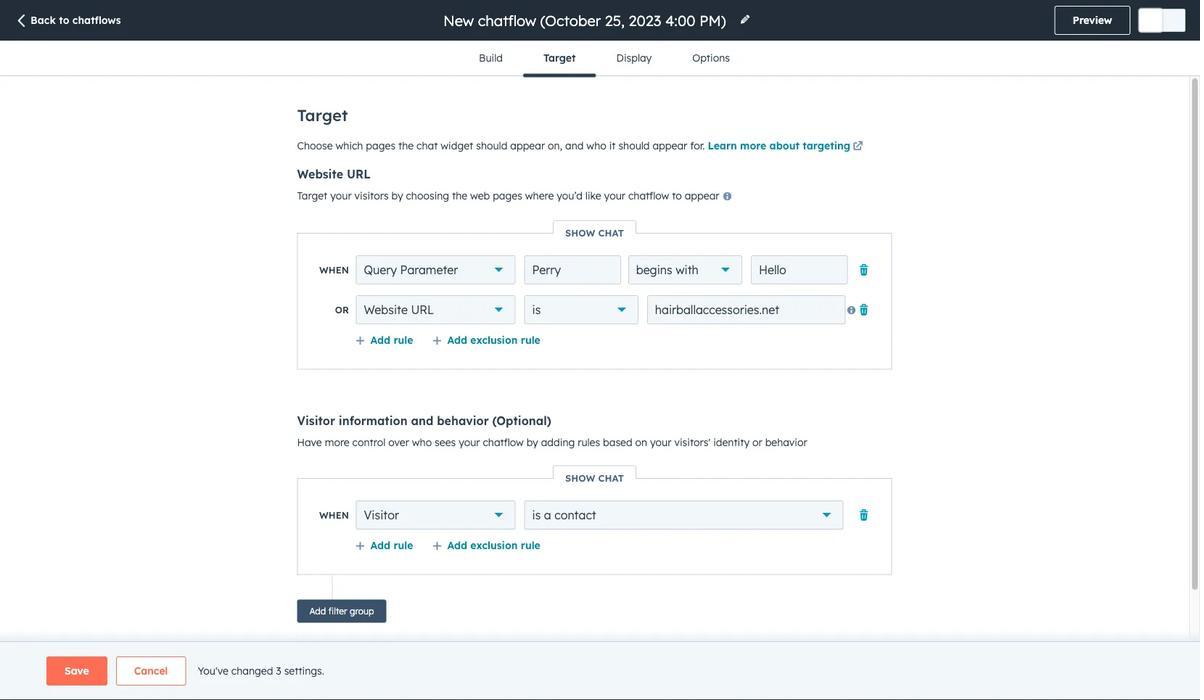 Task type: vqa. For each thing, say whether or not it's contained in the screenshot.
Marketplaces image
no



Task type: locate. For each thing, give the bounding box(es) containing it.
2 exclusion from the top
[[470, 539, 518, 551]]

should right widget
[[476, 139, 507, 152]]

0 horizontal spatial more
[[325, 436, 349, 448]]

target right build
[[543, 52, 576, 64]]

chatflow right like
[[628, 189, 669, 202]]

visitor information and  behavior (optional)
[[297, 413, 551, 428]]

by
[[391, 189, 403, 202], [527, 436, 538, 448]]

0 vertical spatial chatflow
[[628, 189, 669, 202]]

add filter group
[[309, 606, 374, 617]]

2 add rule button from the top
[[355, 539, 413, 552]]

your
[[330, 189, 352, 202], [604, 189, 625, 202], [459, 436, 480, 448], [650, 436, 671, 448]]

rule down website url popup button
[[394, 333, 413, 346]]

0 vertical spatial add rule
[[370, 333, 413, 346]]

and
[[565, 139, 584, 152], [411, 413, 433, 428]]

1 show from the top
[[565, 227, 595, 239]]

navigation
[[459, 41, 750, 77]]

or
[[752, 436, 762, 448]]

0 vertical spatial add rule button
[[355, 333, 413, 346]]

identity
[[713, 436, 750, 448]]

0 vertical spatial website
[[297, 167, 343, 181]]

show chat for visitor
[[565, 472, 624, 484]]

show chat link
[[554, 227, 636, 239], [554, 472, 636, 484]]

0 vertical spatial visitor
[[297, 413, 335, 428]]

begins
[[636, 263, 672, 277]]

who down visitor information and  behavior (optional)
[[412, 436, 432, 448]]

1 add rule button from the top
[[355, 333, 413, 346]]

you'd
[[557, 189, 583, 202]]

1 horizontal spatial chatflow
[[628, 189, 669, 202]]

1 vertical spatial add exclusion rule button
[[432, 539, 540, 552]]

chat down like
[[598, 227, 624, 239]]

1 horizontal spatial and
[[565, 139, 584, 152]]

1 vertical spatial visitor
[[364, 508, 399, 522]]

website down query on the left of page
[[364, 303, 408, 317]]

2 vertical spatial target
[[297, 189, 327, 202]]

widget
[[441, 139, 473, 152]]

show down rules
[[565, 472, 595, 484]]

have
[[297, 436, 322, 448]]

1 horizontal spatial url
[[411, 303, 434, 317]]

add rule button down website url popup button
[[355, 333, 413, 346]]

who
[[586, 139, 606, 152], [412, 436, 432, 448]]

1 chat from the top
[[598, 227, 624, 239]]

1 horizontal spatial website
[[364, 303, 408, 317]]

exclusion for 1st add exclusion rule button from the bottom
[[470, 539, 518, 551]]

1 horizontal spatial who
[[586, 139, 606, 152]]

exclusion down website url popup button
[[470, 333, 518, 346]]

show chat down like
[[565, 227, 624, 239]]

1 horizontal spatial visitor
[[364, 508, 399, 522]]

1 show chat link from the top
[[554, 227, 636, 239]]

0 vertical spatial show chat
[[565, 227, 624, 239]]

1 vertical spatial who
[[412, 436, 432, 448]]

1 vertical spatial show chat link
[[554, 472, 636, 484]]

show chat down rules
[[565, 472, 624, 484]]

url down parameter
[[411, 303, 434, 317]]

the left the web
[[452, 189, 467, 202]]

rule down is a contact
[[521, 539, 540, 551]]

visitor
[[297, 413, 335, 428], [364, 508, 399, 522]]

0 vertical spatial show
[[565, 227, 595, 239]]

1 exclusion from the top
[[470, 333, 518, 346]]

about
[[770, 139, 800, 152]]

target
[[543, 52, 576, 64], [297, 105, 348, 125], [297, 189, 327, 202]]

is for is a contact
[[532, 508, 541, 522]]

targeting
[[803, 139, 850, 152]]

1 vertical spatial more
[[325, 436, 349, 448]]

on,
[[548, 139, 562, 152]]

0 horizontal spatial and
[[411, 413, 433, 428]]

should
[[476, 139, 507, 152], [618, 139, 650, 152]]

1 add exclusion rule from the top
[[447, 333, 540, 346]]

add exclusion rule button down website url popup button
[[432, 333, 540, 346]]

2 is from the top
[[532, 508, 541, 522]]

2 show from the top
[[565, 472, 595, 484]]

add exclusion rule down website url popup button
[[447, 333, 540, 346]]

back to chatflows
[[30, 14, 121, 26]]

should right it
[[618, 139, 650, 152]]

2 when from the top
[[319, 509, 349, 521]]

and right on, in the top of the page
[[565, 139, 584, 152]]

chat
[[417, 139, 438, 152]]

1 vertical spatial the
[[452, 189, 467, 202]]

1 vertical spatial by
[[527, 436, 538, 448]]

show
[[565, 227, 595, 239], [565, 472, 595, 484]]

website url down 'which'
[[297, 167, 371, 181]]

url up visitors
[[347, 167, 371, 181]]

1 vertical spatial show
[[565, 472, 595, 484]]

0 vertical spatial who
[[586, 139, 606, 152]]

1 vertical spatial add rule
[[370, 539, 413, 551]]

1 horizontal spatial behavior
[[765, 436, 807, 448]]

learn more about targeting
[[708, 139, 850, 152]]

1 horizontal spatial pages
[[493, 189, 522, 202]]

(optional)
[[492, 413, 551, 428]]

chatflow
[[628, 189, 669, 202], [483, 436, 524, 448]]

target down choose
[[297, 189, 327, 202]]

website url button
[[356, 295, 516, 324]]

adding
[[541, 436, 575, 448]]

you've
[[198, 665, 229, 677]]

choosing
[[406, 189, 449, 202]]

exclusion down the visitor popup button
[[470, 539, 518, 551]]

2 chat from the top
[[598, 472, 624, 484]]

visitor for visitor information and  behavior (optional)
[[297, 413, 335, 428]]

show chat link down like
[[554, 227, 636, 239]]

1 when from the top
[[319, 264, 349, 276]]

add
[[370, 333, 390, 346], [447, 333, 467, 346], [370, 539, 390, 551], [447, 539, 467, 551], [309, 606, 326, 617]]

more right 'learn'
[[740, 139, 766, 152]]

pages right the web
[[493, 189, 522, 202]]

website inside popup button
[[364, 303, 408, 317]]

0 horizontal spatial to
[[59, 14, 69, 26]]

website
[[297, 167, 343, 181], [364, 303, 408, 317]]

chatflow down "(optional)"
[[483, 436, 524, 448]]

0 vertical spatial more
[[740, 139, 766, 152]]

show chat link down rules
[[554, 472, 636, 484]]

1 vertical spatial and
[[411, 413, 433, 428]]

target button
[[523, 41, 596, 77]]

behavior right or
[[765, 436, 807, 448]]

1 horizontal spatial more
[[740, 139, 766, 152]]

add exclusion rule button
[[432, 333, 540, 346], [432, 539, 540, 552]]

chat for visitor
[[598, 472, 624, 484]]

0 vertical spatial chat
[[598, 227, 624, 239]]

0 horizontal spatial visitor
[[297, 413, 335, 428]]

rule
[[394, 333, 413, 346], [521, 333, 540, 346], [394, 539, 413, 551], [521, 539, 540, 551]]

add exclusion rule
[[447, 333, 540, 346], [447, 539, 540, 551]]

0 vertical spatial and
[[565, 139, 584, 152]]

chat
[[598, 227, 624, 239], [598, 472, 624, 484]]

more right have
[[325, 436, 349, 448]]

pages
[[366, 139, 396, 152], [493, 189, 522, 202]]

cancel
[[134, 665, 168, 677]]

add exclusion rule button down the visitor popup button
[[432, 539, 540, 552]]

1 vertical spatial chat
[[598, 472, 624, 484]]

add rule down website url popup button
[[370, 333, 413, 346]]

the left chat
[[398, 139, 414, 152]]

website url inside popup button
[[364, 303, 434, 317]]

show up name text box
[[565, 227, 595, 239]]

have more control over who sees your chatflow by adding rules based on your visitors' identity or behavior
[[297, 436, 807, 448]]

website url
[[297, 167, 371, 181], [364, 303, 434, 317]]

pages right 'which'
[[366, 139, 396, 152]]

0 horizontal spatial behavior
[[437, 413, 489, 428]]

0 vertical spatial add exclusion rule button
[[432, 333, 540, 346]]

0 vertical spatial website url
[[297, 167, 371, 181]]

visitor inside popup button
[[364, 508, 399, 522]]

0 horizontal spatial the
[[398, 139, 414, 152]]

chat down based
[[598, 472, 624, 484]]

show for query parameter
[[565, 227, 595, 239]]

1 vertical spatial website url
[[364, 303, 434, 317]]

behavior
[[437, 413, 489, 428], [765, 436, 807, 448]]

appear left for.
[[653, 139, 687, 152]]

0 horizontal spatial pages
[[366, 139, 396, 152]]

when
[[319, 264, 349, 276], [319, 509, 349, 521]]

save button
[[46, 657, 107, 686]]

is left a at the bottom of the page
[[532, 508, 541, 522]]

target up choose
[[297, 105, 348, 125]]

appear
[[510, 139, 545, 152], [653, 139, 687, 152], [685, 189, 719, 202]]

when for visitor
[[319, 509, 349, 521]]

0 vertical spatial to
[[59, 14, 69, 26]]

website url down query parameter
[[364, 303, 434, 317]]

1 vertical spatial chatflow
[[483, 436, 524, 448]]

0 horizontal spatial should
[[476, 139, 507, 152]]

exclusion
[[470, 333, 518, 346], [470, 539, 518, 551]]

show for visitor
[[565, 472, 595, 484]]

like
[[585, 189, 601, 202]]

0 vertical spatial show chat link
[[554, 227, 636, 239]]

website down choose
[[297, 167, 343, 181]]

add rule button down the visitor popup button
[[355, 539, 413, 552]]

learn
[[708, 139, 737, 152]]

1 vertical spatial url
[[411, 303, 434, 317]]

rule down the visitor popup button
[[394, 539, 413, 551]]

1 vertical spatial website
[[364, 303, 408, 317]]

add exclusion rule down the visitor popup button
[[447, 539, 540, 551]]

None field
[[442, 11, 731, 30]]

1 vertical spatial show chat
[[565, 472, 624, 484]]

1 vertical spatial when
[[319, 509, 349, 521]]

0 vertical spatial target
[[543, 52, 576, 64]]

1 show chat from the top
[[565, 227, 624, 239]]

filter
[[328, 606, 347, 617]]

2 show chat link from the top
[[554, 472, 636, 484]]

1 horizontal spatial should
[[618, 139, 650, 152]]

show chat
[[565, 227, 624, 239], [565, 472, 624, 484]]

chatflows
[[72, 14, 121, 26]]

target inside target button
[[543, 52, 576, 64]]

0 vertical spatial behavior
[[437, 413, 489, 428]]

your right like
[[604, 189, 625, 202]]

more for have
[[325, 436, 349, 448]]

is down name text box
[[532, 303, 541, 317]]

1 vertical spatial is
[[532, 508, 541, 522]]

visitors'
[[674, 436, 710, 448]]

appear down for.
[[685, 189, 719, 202]]

begins with
[[636, 263, 699, 277]]

behavior up the sees
[[437, 413, 489, 428]]

who left it
[[586, 139, 606, 152]]

yoursite.com text field
[[647, 295, 845, 324]]

1 vertical spatial pages
[[493, 189, 522, 202]]

0 horizontal spatial chatflow
[[483, 436, 524, 448]]

the
[[398, 139, 414, 152], [452, 189, 467, 202]]

0 vertical spatial url
[[347, 167, 371, 181]]

target your visitors by choosing the web pages where you'd like your chatflow to appear
[[297, 189, 722, 202]]

1 vertical spatial target
[[297, 105, 348, 125]]

and right information
[[411, 413, 433, 428]]

0 vertical spatial when
[[319, 264, 349, 276]]

1 vertical spatial add exclusion rule
[[447, 539, 540, 551]]

0 vertical spatial the
[[398, 139, 414, 152]]

more
[[740, 139, 766, 152], [325, 436, 349, 448]]

1 add rule from the top
[[370, 333, 413, 346]]

0 vertical spatial is
[[532, 303, 541, 317]]

add rule down the visitor popup button
[[370, 539, 413, 551]]

build
[[479, 52, 503, 64]]

cancel button
[[116, 657, 186, 686]]

0 horizontal spatial url
[[347, 167, 371, 181]]

0 vertical spatial by
[[391, 189, 403, 202]]

1 vertical spatial add rule button
[[355, 539, 413, 552]]

0 horizontal spatial by
[[391, 189, 403, 202]]

1 vertical spatial exclusion
[[470, 539, 518, 551]]

back to chatflows button
[[15, 13, 121, 29]]

show chat link for query parameter
[[554, 227, 636, 239]]

1 is from the top
[[532, 303, 541, 317]]

preview
[[1073, 14, 1112, 26]]

by down "(optional)"
[[527, 436, 538, 448]]

1 horizontal spatial to
[[672, 189, 682, 202]]

2 show chat from the top
[[565, 472, 624, 484]]

0 vertical spatial exclusion
[[470, 333, 518, 346]]

url
[[347, 167, 371, 181], [411, 303, 434, 317]]

is a contact button
[[524, 501, 844, 530]]

to
[[59, 14, 69, 26], [672, 189, 682, 202]]

0 vertical spatial add exclusion rule
[[447, 333, 540, 346]]

changed
[[231, 665, 273, 677]]

by right visitors
[[391, 189, 403, 202]]

back
[[30, 14, 56, 26]]

link opens in a new window image
[[853, 141, 863, 152]]

Value text field
[[751, 255, 848, 284]]

display button
[[596, 41, 672, 75]]

your right the sees
[[459, 436, 480, 448]]



Task type: describe. For each thing, give the bounding box(es) containing it.
0 vertical spatial pages
[[366, 139, 396, 152]]

exclusion for first add exclusion rule button from the top
[[470, 333, 518, 346]]

add rule button for first add exclusion rule button from the top
[[355, 333, 413, 346]]

sees
[[435, 436, 456, 448]]

navigation containing build
[[459, 41, 750, 77]]

contact
[[555, 508, 596, 522]]

add rule button for 1st add exclusion rule button from the bottom
[[355, 539, 413, 552]]

choose
[[297, 139, 333, 152]]

a
[[544, 508, 551, 522]]

visitor for visitor
[[364, 508, 399, 522]]

is a contact
[[532, 508, 596, 522]]

which
[[336, 139, 363, 152]]

0 horizontal spatial who
[[412, 436, 432, 448]]

your left visitors
[[330, 189, 352, 202]]

group
[[350, 606, 374, 617]]

1 horizontal spatial the
[[452, 189, 467, 202]]

based
[[603, 436, 632, 448]]

build button
[[459, 41, 523, 75]]

control
[[352, 436, 385, 448]]

or
[[335, 304, 349, 316]]

display
[[616, 52, 652, 64]]

settings.
[[284, 665, 324, 677]]

Name text field
[[524, 255, 621, 284]]

1 horizontal spatial by
[[527, 436, 538, 448]]

is for is
[[532, 303, 541, 317]]

preview button
[[1055, 6, 1130, 35]]

appear left on, in the top of the page
[[510, 139, 545, 152]]

on
[[635, 436, 647, 448]]

choose which pages the chat widget should appear on, and who it should appear for.
[[297, 139, 708, 152]]

parameter
[[400, 263, 458, 277]]

1 should from the left
[[476, 139, 507, 152]]

it
[[609, 139, 616, 152]]

show chat link for visitor
[[554, 472, 636, 484]]

save
[[65, 665, 89, 677]]

web
[[470, 189, 490, 202]]

1 vertical spatial to
[[672, 189, 682, 202]]

visitors
[[354, 189, 389, 202]]

learn more about targeting link
[[708, 138, 866, 155]]

information
[[339, 413, 408, 428]]

you've changed 3 settings.
[[198, 665, 324, 677]]

to inside "button"
[[59, 14, 69, 26]]

over
[[388, 436, 409, 448]]

where
[[525, 189, 554, 202]]

2 add exclusion rule button from the top
[[432, 539, 540, 552]]

url inside popup button
[[411, 303, 434, 317]]

your right on
[[650, 436, 671, 448]]

1 add exclusion rule button from the top
[[432, 333, 540, 346]]

more for learn
[[740, 139, 766, 152]]

0 horizontal spatial website
[[297, 167, 343, 181]]

2 add rule from the top
[[370, 539, 413, 551]]

options
[[692, 52, 730, 64]]

2 should from the left
[[618, 139, 650, 152]]

with
[[676, 263, 699, 277]]

rules
[[578, 436, 600, 448]]

begins with button
[[628, 255, 742, 284]]

options button
[[672, 41, 750, 75]]

add filter group button
[[297, 600, 386, 623]]

for.
[[690, 139, 705, 152]]

2 add exclusion rule from the top
[[447, 539, 540, 551]]

chat for query parameter
[[598, 227, 624, 239]]

is button
[[524, 295, 638, 324]]

1 vertical spatial behavior
[[765, 436, 807, 448]]

when for query parameter
[[319, 264, 349, 276]]

link opens in a new window image
[[853, 138, 863, 155]]

query parameter button
[[356, 255, 516, 284]]

3
[[276, 665, 281, 677]]

rule down is popup button
[[521, 333, 540, 346]]

query parameter
[[364, 263, 458, 277]]

query
[[364, 263, 397, 277]]

visitor button
[[356, 501, 516, 530]]

show chat for query parameter
[[565, 227, 624, 239]]



